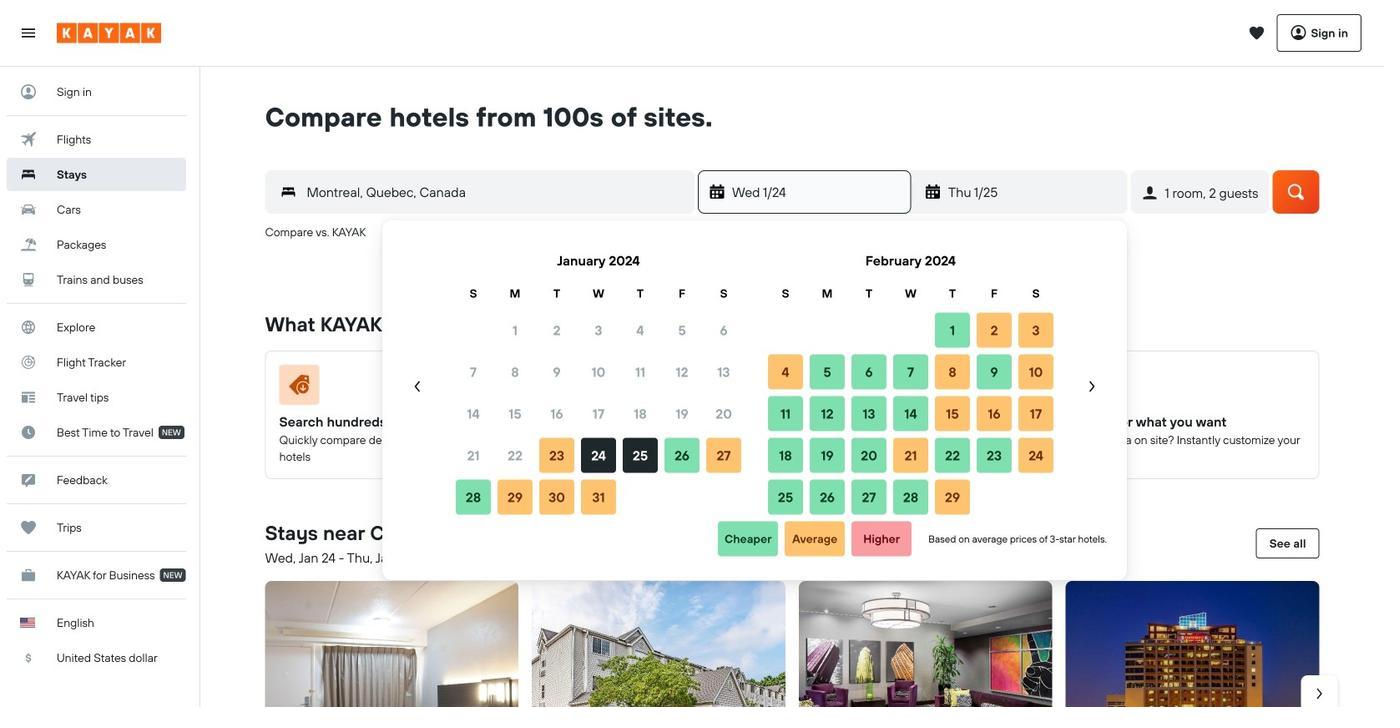 Task type: vqa. For each thing, say whether or not it's contained in the screenshot.
Next Month icon
yes



Task type: describe. For each thing, give the bounding box(es) containing it.
hyatt house charlotte center city element
[[799, 581, 1053, 707]]

motel 6 charlotte, nc - coliseum element
[[265, 581, 519, 707]]

2 grid from the left
[[765, 240, 1057, 518]]

stays near charlotte carousel region
[[258, 574, 1384, 707]]

motel 6 charlotte - university element
[[532, 581, 786, 707]]

2 figure from the left
[[546, 365, 765, 412]]



Task type: locate. For each thing, give the bounding box(es) containing it.
forward image
[[1311, 685, 1328, 702]]

previous month image
[[409, 378, 426, 395]]

1 horizontal spatial grid
[[765, 240, 1057, 518]]

figure
[[279, 365, 498, 412], [546, 365, 765, 412], [813, 365, 1032, 412], [1080, 365, 1299, 412]]

next month image
[[1084, 378, 1100, 395]]

navigation menu image
[[20, 25, 37, 41]]

0 horizontal spatial grid
[[453, 240, 745, 518]]

start date calendar input element
[[402, 240, 1107, 518]]

item 5 of 8 group
[[1326, 574, 1384, 707]]

Enter a city, hotel, airport or landmark text field
[[297, 180, 694, 204]]

row
[[453, 284, 745, 303], [765, 284, 1057, 303], [453, 309, 745, 351], [765, 309, 1057, 351], [453, 351, 745, 393], [765, 351, 1057, 393], [453, 393, 745, 435], [765, 393, 1057, 435], [453, 435, 745, 476], [765, 435, 1057, 476], [453, 476, 745, 518], [765, 476, 1057, 518]]

1 grid from the left
[[453, 240, 745, 518]]

grid
[[453, 240, 745, 518], [765, 240, 1057, 518]]

4 figure from the left
[[1080, 365, 1299, 412]]

hyatt place charlotte downtown element
[[1066, 581, 1320, 707]]

None search field
[[240, 134, 1345, 270]]

3 figure from the left
[[813, 365, 1032, 412]]

united states (english) image
[[20, 618, 35, 628]]

1 figure from the left
[[279, 365, 498, 412]]



